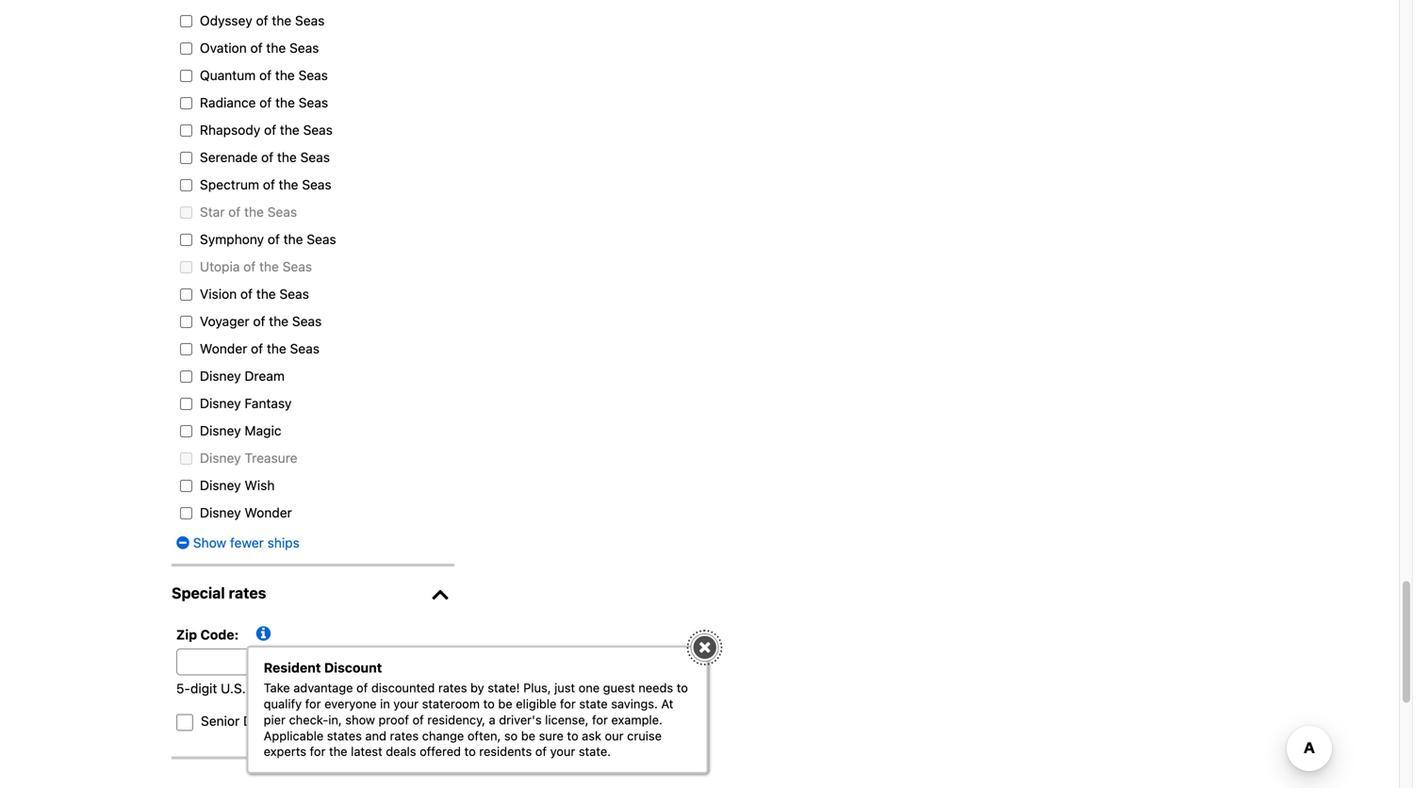 Task type: locate. For each thing, give the bounding box(es) containing it.
None checkbox
[[175, 206, 197, 219], [175, 261, 197, 273], [175, 206, 197, 219], [175, 261, 197, 273]]

2 disney from the top
[[200, 395, 241, 411]]

seas up rhapsody of the seas
[[299, 95, 328, 110]]

1 vertical spatial wonder
[[245, 505, 292, 520]]

discount for senior
[[243, 713, 297, 729]]

rates up stateroom
[[438, 681, 467, 695]]

disney right disney wish checkbox
[[200, 477, 241, 493]]

often,
[[467, 729, 501, 743]]

1 horizontal spatial zip
[[249, 681, 269, 696]]

of up ovation of the seas
[[256, 13, 268, 28]]

Disney Magic checkbox
[[175, 425, 197, 437]]

your
[[393, 697, 419, 711], [550, 744, 575, 759]]

to
[[677, 681, 688, 695], [483, 697, 495, 711], [567, 729, 578, 743], [464, 744, 476, 759]]

the for spectrum
[[279, 177, 298, 192]]

needs
[[638, 681, 673, 695]]

0 vertical spatial your
[[393, 697, 419, 711]]

for up check-
[[305, 697, 321, 711]]

of
[[256, 13, 268, 28], [250, 40, 263, 55], [259, 67, 272, 83], [259, 95, 272, 110], [264, 122, 276, 137], [261, 149, 274, 165], [263, 177, 275, 192], [268, 231, 280, 247], [240, 286, 253, 302], [253, 313, 265, 329], [251, 341, 263, 356], [356, 681, 368, 695], [412, 713, 424, 727], [535, 744, 547, 759]]

applicable
[[264, 729, 324, 743]]

disney right disney dream option
[[200, 368, 241, 384]]

of right vision
[[240, 286, 253, 302]]

of up serenade of the seas
[[264, 122, 276, 137]]

discount
[[324, 660, 382, 675], [243, 713, 297, 729]]

of down sure
[[535, 744, 547, 759]]

for
[[305, 697, 321, 711], [560, 697, 576, 711], [592, 713, 608, 727], [310, 744, 326, 759]]

of up rhapsody of the seas
[[259, 95, 272, 110]]

zip
[[176, 627, 197, 642], [249, 681, 269, 696]]

eligible
[[516, 697, 557, 711]]

the up radiance of the seas
[[275, 67, 295, 83]]

discount inside resident discount take advantage of discounted rates by state! plus, just one guest needs to qualify for everyone in your stateroom to be eligible for state savings. at pier check-in, show proof of residency, a driver's license, for example. applicable states and rates change often, so be sure to ask our cruise experts for the latest deals offered to residents of your state.
[[324, 660, 382, 675]]

of for spectrum
[[263, 177, 275, 192]]

radiance
[[200, 95, 256, 110]]

1 horizontal spatial rates
[[390, 729, 419, 743]]

seas down voyager of the seas at the top
[[290, 341, 320, 356]]

of for ovation
[[250, 40, 263, 55]]

1 horizontal spatial your
[[550, 744, 575, 759]]

0 vertical spatial be
[[498, 697, 512, 711]]

rhapsody of the seas
[[200, 122, 333, 137]]

to down "license,"
[[567, 729, 578, 743]]

Radiance of the Seas checkbox
[[175, 97, 197, 109]]

voyager
[[200, 313, 249, 329]]

seas up wonder of the seas
[[292, 313, 322, 329]]

by
[[470, 681, 484, 695]]

change
[[422, 729, 464, 743]]

Spectrum of the Seas checkbox
[[175, 179, 197, 191]]

of right symphony
[[268, 231, 280, 247]]

the for vision
[[256, 286, 276, 302]]

symphony of the seas
[[200, 231, 336, 247]]

ovation of the seas
[[200, 40, 319, 55]]

the down spectrum of the seas
[[283, 231, 303, 247]]

the up quantum of the seas
[[266, 40, 286, 55]]

disney right disney magic option
[[200, 423, 241, 438]]

the up ovation of the seas
[[272, 13, 291, 28]]

of up radiance of the seas
[[259, 67, 272, 83]]

your down the discounted
[[393, 697, 419, 711]]

of for rhapsody
[[264, 122, 276, 137]]

the up dream
[[267, 341, 286, 356]]

to right needs
[[677, 681, 688, 695]]

1 vertical spatial zip
[[249, 681, 269, 696]]

spectrum
[[200, 177, 259, 192]]

radiance of the seas
[[200, 95, 328, 110]]

the for symphony
[[283, 231, 303, 247]]

seas for serenade of the seas
[[300, 149, 330, 165]]

seas up quantum of the seas
[[289, 40, 319, 55]]

wonder
[[200, 341, 247, 356], [245, 505, 292, 520]]

so
[[504, 729, 518, 743]]

0 vertical spatial discount
[[324, 660, 382, 675]]

vision of the seas
[[200, 286, 309, 302]]

serenade of the seas
[[200, 149, 330, 165]]

of down voyager of the seas at the top
[[251, 341, 263, 356]]

the up serenade of the seas
[[280, 122, 300, 137]]

5 disney from the top
[[200, 505, 241, 520]]

your down sure
[[550, 744, 575, 759]]

4 disney from the top
[[200, 477, 241, 493]]

seas down rhapsody of the seas
[[300, 149, 330, 165]]

be
[[498, 697, 512, 711], [521, 729, 535, 743]]

stateroom
[[422, 697, 480, 711]]

1 vertical spatial discount
[[243, 713, 297, 729]]

1 disney from the top
[[200, 368, 241, 384]]

the down serenade of the seas
[[279, 177, 298, 192]]

state!
[[488, 681, 520, 695]]

odyssey
[[200, 13, 252, 28]]

0 horizontal spatial discount
[[243, 713, 297, 729]]

0 vertical spatial rates
[[229, 584, 266, 602]]

seas up voyager of the seas at the top
[[279, 286, 309, 302]]

fewer
[[230, 535, 264, 550]]

0 horizontal spatial rates
[[229, 584, 266, 602]]

of for serenade
[[261, 149, 274, 165]]

seas up ovation of the seas
[[295, 13, 325, 28]]

Wonder of the Seas checkbox
[[175, 343, 197, 355]]

the for quantum
[[275, 67, 295, 83]]

seas for spectrum of the seas
[[302, 177, 331, 192]]

5-digit u.s. zip code
[[176, 681, 305, 696]]

the
[[272, 13, 291, 28], [266, 40, 286, 55], [275, 67, 295, 83], [275, 95, 295, 110], [280, 122, 300, 137], [277, 149, 297, 165], [279, 177, 298, 192], [283, 231, 303, 247], [256, 286, 276, 302], [269, 313, 289, 329], [267, 341, 286, 356], [329, 744, 347, 759]]

senior discount information image
[[307, 714, 327, 733]]

Ovation of the Seas checkbox
[[175, 42, 197, 55]]

a
[[489, 713, 496, 727]]

Disney Wonder checkbox
[[175, 507, 197, 519]]

the down states
[[329, 744, 347, 759]]

discount up advantage
[[324, 660, 382, 675]]

of for vision
[[240, 286, 253, 302]]

5-
[[176, 681, 190, 696]]

dream
[[245, 368, 285, 384]]

1 horizontal spatial discount
[[324, 660, 382, 675]]

offered
[[420, 744, 461, 759]]

seas down spectrum of the seas
[[307, 231, 336, 247]]

of down odyssey of the seas
[[250, 40, 263, 55]]

rates up resident discount information icon
[[229, 584, 266, 602]]

of down rhapsody of the seas
[[261, 149, 274, 165]]

0 vertical spatial zip
[[176, 627, 197, 642]]

Vision of the Seas checkbox
[[175, 288, 197, 301]]

special rates
[[172, 584, 266, 602]]

wonder down wish
[[245, 505, 292, 520]]

of down serenade of the seas
[[263, 177, 275, 192]]

zip left the code: at the left bottom
[[176, 627, 197, 642]]

3 disney from the top
[[200, 423, 241, 438]]

rates up deals on the left bottom of page
[[390, 729, 419, 743]]

show
[[193, 535, 226, 550]]

pier
[[264, 713, 286, 727]]

disney wish
[[200, 477, 275, 493]]

seas down serenade of the seas
[[302, 177, 331, 192]]

wonder down voyager
[[200, 341, 247, 356]]

of for radiance
[[259, 95, 272, 110]]

disney up disney magic
[[200, 395, 241, 411]]

rates
[[229, 584, 266, 602], [438, 681, 467, 695], [390, 729, 419, 743]]

qualify
[[264, 697, 302, 711]]

discount for resident
[[324, 660, 382, 675]]

seas up radiance of the seas
[[298, 67, 328, 83]]

Symphony of the Seas checkbox
[[175, 234, 197, 246]]

u.s.
[[221, 681, 246, 696]]

show fewer ships
[[189, 535, 300, 550]]

of up wonder of the seas
[[253, 313, 265, 329]]

deals
[[386, 744, 416, 759]]

disney for disney wish
[[200, 477, 241, 493]]

the for wonder
[[267, 341, 286, 356]]

2 vertical spatial rates
[[390, 729, 419, 743]]

for up "license,"
[[560, 697, 576, 711]]

symphony
[[200, 231, 264, 247]]

disney
[[200, 368, 241, 384], [200, 395, 241, 411], [200, 423, 241, 438], [200, 477, 241, 493], [200, 505, 241, 520]]

show fewer ships link
[[176, 535, 300, 550]]

None checkbox
[[175, 452, 197, 465]]

the up wonder of the seas
[[269, 313, 289, 329]]

magic
[[245, 423, 281, 438]]

quantum
[[200, 67, 256, 83]]

driver's
[[499, 713, 542, 727]]

the inside resident discount take advantage of discounted rates by state! plus, just one guest needs to qualify for everyone in your stateroom to be eligible for state savings. at pier check-in, show proof of residency, a driver's license, for example. applicable states and rates change often, so be sure to ask our cruise experts for the latest deals offered to residents of your state.
[[329, 744, 347, 759]]

discount down qualify
[[243, 713, 297, 729]]

seas
[[295, 13, 325, 28], [289, 40, 319, 55], [298, 67, 328, 83], [299, 95, 328, 110], [303, 122, 333, 137], [300, 149, 330, 165], [302, 177, 331, 192], [307, 231, 336, 247], [279, 286, 309, 302], [292, 313, 322, 329], [290, 341, 320, 356]]

2 horizontal spatial rates
[[438, 681, 467, 695]]

seas for symphony of the seas
[[307, 231, 336, 247]]

senior discount
[[201, 713, 297, 729]]

ships
[[267, 535, 300, 550]]

zip right u.s.
[[249, 681, 269, 696]]

disney for disney magic
[[200, 423, 241, 438]]

be down state!
[[498, 697, 512, 711]]

the up rhapsody of the seas
[[275, 95, 295, 110]]

fantasy
[[245, 395, 292, 411]]

the up voyager of the seas at the top
[[256, 286, 276, 302]]

wish
[[245, 477, 275, 493]]

seas up serenade of the seas
[[303, 122, 333, 137]]

cruise
[[627, 729, 662, 743]]

odyssey of the seas
[[200, 13, 325, 28]]

be right so
[[521, 729, 535, 743]]

1 horizontal spatial be
[[521, 729, 535, 743]]

disney up show
[[200, 505, 241, 520]]

1 vertical spatial rates
[[438, 681, 467, 695]]

states
[[327, 729, 362, 743]]

the down rhapsody of the seas
[[277, 149, 297, 165]]

seas for wonder of the seas
[[290, 341, 320, 356]]

0 vertical spatial wonder
[[200, 341, 247, 356]]



Task type: vqa. For each thing, say whether or not it's contained in the screenshot.
the fewer
yes



Task type: describe. For each thing, give the bounding box(es) containing it.
serenade
[[200, 149, 258, 165]]

ovation
[[200, 40, 247, 55]]

of for odyssey
[[256, 13, 268, 28]]

show
[[345, 713, 375, 727]]

in
[[380, 697, 390, 711]]

code
[[273, 681, 305, 696]]

resident discount take advantage of discounted rates by state! plus, just one guest needs to qualify for everyone in your stateroom to be eligible for state savings. at pier check-in, show proof of residency, a driver's license, for example. applicable states and rates change often, so be sure to ask our cruise experts for the latest deals offered to residents of your state.
[[264, 660, 688, 759]]

of for quantum
[[259, 67, 272, 83]]

1 vertical spatial be
[[521, 729, 535, 743]]

state.
[[579, 744, 611, 759]]

zip code:
[[176, 627, 242, 642]]

plus,
[[523, 681, 551, 695]]

the for rhapsody
[[280, 122, 300, 137]]

at
[[661, 697, 673, 711]]

discounted
[[371, 681, 435, 695]]

in,
[[328, 713, 342, 727]]

disney for disney dream
[[200, 368, 241, 384]]

minus circle image
[[176, 536, 189, 549]]

just
[[554, 681, 575, 695]]

for down the senior discount information "icon"
[[310, 744, 326, 759]]

spectrum of the seas
[[200, 177, 331, 192]]

of up everyone
[[356, 681, 368, 695]]

seas for rhapsody of the seas
[[303, 122, 333, 137]]

savings.
[[611, 697, 658, 711]]

license,
[[545, 713, 589, 727]]

Disney Dream checkbox
[[175, 370, 197, 383]]

of for symphony
[[268, 231, 280, 247]]

of for voyager
[[253, 313, 265, 329]]

special
[[172, 584, 225, 602]]

0 horizontal spatial be
[[498, 697, 512, 711]]

Odyssey of the Seas checkbox
[[175, 15, 197, 27]]

to up a
[[483, 697, 495, 711]]

take
[[264, 681, 290, 695]]

ask
[[582, 729, 601, 743]]

disney for disney wonder
[[200, 505, 241, 520]]

the for radiance
[[275, 95, 295, 110]]

code:
[[200, 627, 239, 642]]

latest
[[351, 744, 382, 759]]

disney for disney fantasy
[[200, 395, 241, 411]]

everyone
[[324, 697, 377, 711]]

resident discount information image
[[251, 625, 272, 644]]

seas for odyssey of the seas
[[295, 13, 325, 28]]

proof
[[379, 713, 409, 727]]

example.
[[611, 713, 663, 727]]

of for wonder
[[251, 341, 263, 356]]

seas for voyager of the seas
[[292, 313, 322, 329]]

Rhapsody of the Seas checkbox
[[175, 124, 197, 137]]

disney wonder
[[200, 505, 292, 520]]

the for serenade
[[277, 149, 297, 165]]

disney magic
[[200, 423, 281, 438]]

of right proof
[[412, 713, 424, 727]]

disney fantasy
[[200, 395, 292, 411]]

state
[[579, 697, 608, 711]]

Quantum of the Seas checkbox
[[175, 70, 197, 82]]

0 horizontal spatial zip
[[176, 627, 197, 642]]

sure
[[539, 729, 564, 743]]

and
[[365, 729, 386, 743]]

experts
[[264, 744, 306, 759]]

seas for vision of the seas
[[279, 286, 309, 302]]

voyager of the seas
[[200, 313, 322, 329]]

our
[[605, 729, 624, 743]]

resident discount dialog
[[247, 633, 719, 774]]

guest
[[603, 681, 635, 695]]

rhapsody
[[200, 122, 260, 137]]

Zip Code: text field
[[176, 648, 306, 675]]

Disney Wish checkbox
[[175, 480, 197, 492]]

seas for radiance of the seas
[[299, 95, 328, 110]]

senior
[[201, 713, 240, 729]]

wonder of the seas
[[200, 341, 320, 356]]

the for odyssey
[[272, 13, 291, 28]]

disney dream
[[200, 368, 285, 384]]

seas for quantum of the seas
[[298, 67, 328, 83]]

advantage
[[293, 681, 353, 695]]

quantum of the seas
[[200, 67, 328, 83]]

residents
[[479, 744, 532, 759]]

seas for ovation of the seas
[[289, 40, 319, 55]]

to down often,
[[464, 744, 476, 759]]

Voyager of the Seas checkbox
[[175, 316, 197, 328]]

Disney Fantasy checkbox
[[175, 398, 197, 410]]

resident
[[264, 660, 321, 675]]

vision
[[200, 286, 237, 302]]

digit
[[190, 681, 217, 696]]

1 vertical spatial your
[[550, 744, 575, 759]]

the for voyager
[[269, 313, 289, 329]]

check-
[[289, 713, 328, 727]]

0 horizontal spatial your
[[393, 697, 419, 711]]

one
[[578, 681, 600, 695]]

Serenade of the Seas checkbox
[[175, 152, 197, 164]]

for down state
[[592, 713, 608, 727]]

residency,
[[427, 713, 485, 727]]

the for ovation
[[266, 40, 286, 55]]



